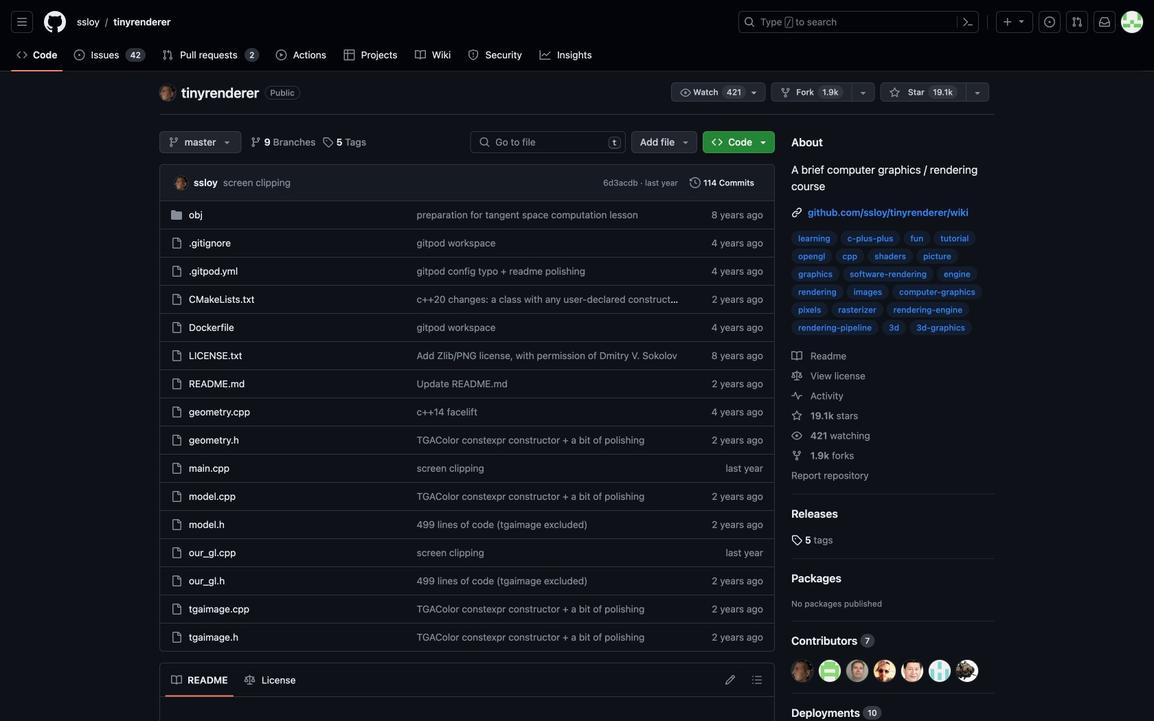 Task type: locate. For each thing, give the bounding box(es) containing it.
homepage image
[[44, 11, 66, 33]]

shield image
[[468, 49, 479, 60]]

table image
[[344, 49, 355, 60]]

1 horizontal spatial book image
[[792, 351, 803, 362]]

1 vertical spatial tag image
[[792, 535, 803, 546]]

1 vertical spatial book image
[[171, 675, 182, 686]]

repo forked image
[[792, 450, 803, 461]]

0 horizontal spatial triangle down image
[[222, 137, 233, 148]]

0 vertical spatial eye image
[[680, 87, 691, 98]]

0 vertical spatial list
[[71, 11, 731, 33]]

code image
[[16, 49, 27, 60]]

owner avatar image
[[159, 85, 176, 101]]

0 horizontal spatial git branch image
[[168, 137, 179, 148]]

0 horizontal spatial book image
[[171, 675, 182, 686]]

repo forked image
[[780, 87, 791, 98]]

0 vertical spatial tag image
[[323, 137, 334, 148]]

list
[[71, 11, 731, 33], [166, 670, 302, 692]]

git branch image
[[168, 137, 179, 148], [251, 137, 262, 148]]

issue opened image
[[1045, 16, 1056, 27]]

tag image
[[323, 137, 334, 148], [792, 535, 803, 546]]

directory image
[[171, 210, 182, 221]]

1 horizontal spatial eye image
[[792, 431, 803, 442]]

outline image
[[752, 675, 763, 686]]

1 horizontal spatial git branch image
[[251, 137, 262, 148]]

1 horizontal spatial triangle down image
[[681, 137, 692, 148]]

book image
[[792, 351, 803, 362], [171, 675, 182, 686]]

search image
[[479, 137, 490, 148]]

eye image
[[680, 87, 691, 98], [792, 431, 803, 442]]

Go to file text field
[[496, 132, 603, 153]]

triangle down image
[[1017, 15, 1028, 26], [222, 137, 233, 148], [681, 137, 692, 148]]

2 horizontal spatial triangle down image
[[1017, 15, 1028, 26]]

law image
[[244, 675, 255, 686]]

@paroj image
[[819, 660, 841, 682]]

triangle down image
[[758, 137, 769, 148]]

0 horizontal spatial tag image
[[323, 137, 334, 148]]

history image
[[690, 177, 701, 188]]

git pull request image
[[162, 49, 173, 60]]

star image
[[792, 411, 803, 422]]

1 vertical spatial list
[[166, 670, 302, 692]]

1 git branch image from the left
[[168, 137, 179, 148]]

book image inside list
[[171, 675, 182, 686]]

notifications image
[[1100, 16, 1111, 27]]



Task type: vqa. For each thing, say whether or not it's contained in the screenshot.
the Training link
no



Task type: describe. For each thing, give the bounding box(es) containing it.
issue opened image
[[74, 49, 85, 60]]

link image
[[792, 207, 803, 218]]

0 vertical spatial book image
[[792, 351, 803, 362]]

book image
[[415, 49, 426, 60]]

@cirosantilli image
[[902, 660, 924, 682]]

command palette image
[[963, 16, 974, 27]]

@erwincoumans image
[[847, 660, 869, 682]]

star image
[[890, 87, 901, 98]]

see your forks of this repository image
[[858, 87, 869, 98]]

law image
[[792, 371, 803, 382]]

plus image
[[1003, 16, 1014, 27]]

edit file image
[[725, 675, 736, 686]]

code image
[[712, 137, 723, 148]]

@ssloy image
[[792, 660, 814, 682]]

ssloy image
[[175, 176, 188, 190]]

2 git branch image from the left
[[251, 137, 262, 148]]

add this repository to a list image
[[973, 87, 984, 98]]

@theosotr image
[[929, 660, 951, 682]]

commits by ssloy tooltip
[[194, 176, 218, 190]]

0 horizontal spatial eye image
[[680, 87, 691, 98]]

play image
[[276, 49, 287, 60]]

1 vertical spatial eye image
[[792, 431, 803, 442]]

@bg4444 image
[[957, 660, 979, 682]]

19073 users starred this repository element
[[929, 85, 958, 99]]

git pull request image
[[1072, 16, 1083, 27]]

pulse image
[[792, 391, 803, 402]]

graph image
[[540, 49, 551, 60]]

@dmedov image
[[874, 660, 896, 682]]

1 horizontal spatial tag image
[[792, 535, 803, 546]]



